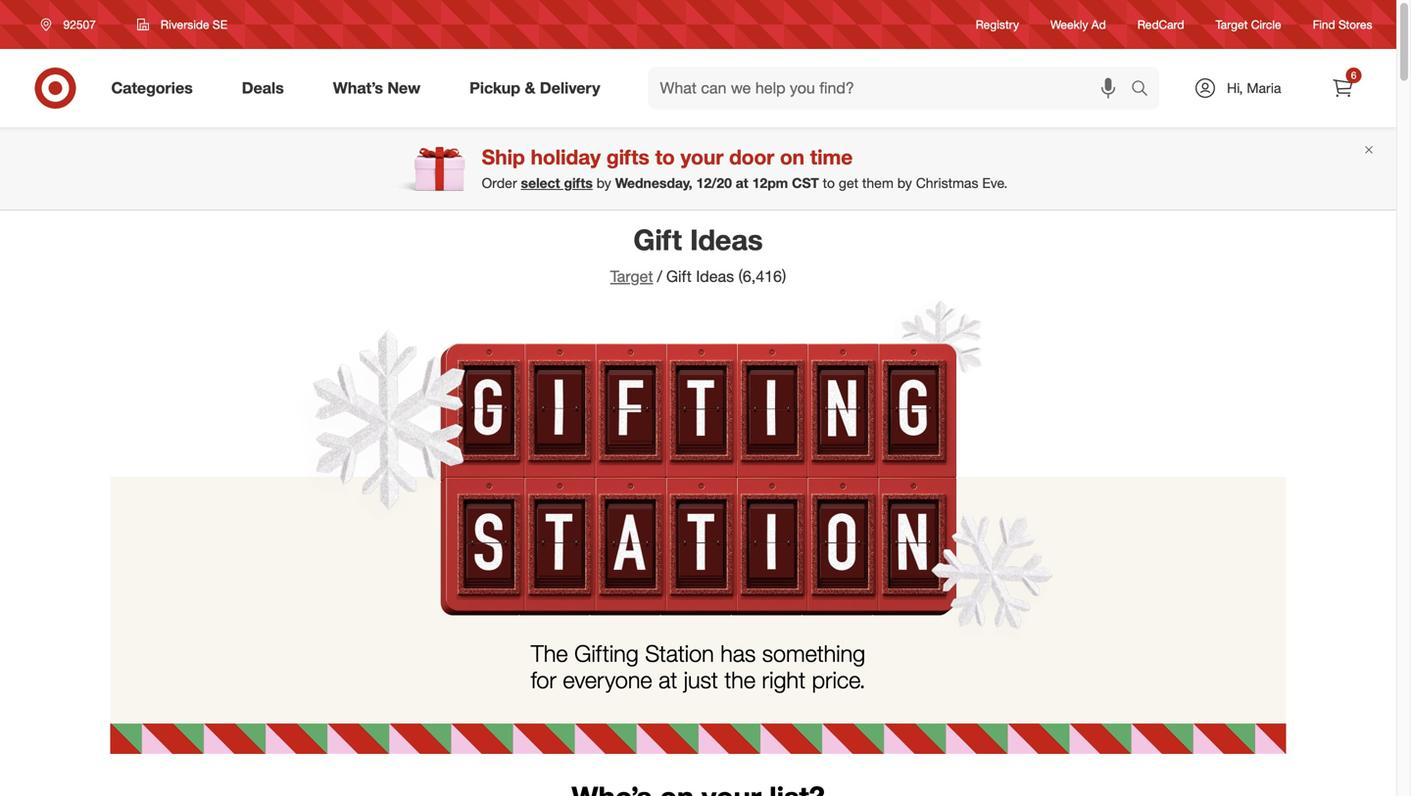 Task type: vqa. For each thing, say whether or not it's contained in the screenshot.
the weekly ad
yes



Task type: describe. For each thing, give the bounding box(es) containing it.
what's
[[333, 78, 383, 98]]

ship holiday gifts to your door on time order select gifts by wednesday, 12/20 at 12pm cst to get them by christmas eve.
[[482, 145, 1008, 192]]

0 vertical spatial to
[[655, 145, 675, 170]]

target circle
[[1216, 17, 1281, 32]]

12/20
[[696, 175, 732, 192]]

christmas
[[916, 175, 978, 192]]

deals
[[242, 78, 284, 98]]

what's new link
[[316, 67, 445, 110]]

search
[[1122, 80, 1169, 100]]

redcard
[[1137, 17, 1184, 32]]

se
[[213, 17, 227, 32]]

train station flip board that animates to show gifting station. image
[[110, 300, 1286, 754]]

gift ideas target / gift ideas (6,416)
[[610, 222, 786, 286]]

stores
[[1339, 17, 1372, 32]]

redcard link
[[1137, 16, 1184, 33]]

select
[[521, 175, 560, 192]]

1 horizontal spatial to
[[823, 175, 835, 192]]

the
[[725, 666, 756, 694]]

0 vertical spatial target
[[1216, 17, 1248, 32]]

ship
[[482, 145, 525, 170]]

categories link
[[95, 67, 217, 110]]

6
[[1351, 69, 1357, 81]]

find stores
[[1313, 17, 1372, 32]]

circle
[[1251, 17, 1281, 32]]

weekly
[[1051, 17, 1088, 32]]

weekly ad
[[1051, 17, 1106, 32]]

/
[[657, 267, 662, 286]]

6 link
[[1322, 67, 1365, 110]]

order
[[482, 175, 517, 192]]

eve.
[[982, 175, 1008, 192]]

riverside se button
[[124, 7, 240, 42]]

0 horizontal spatial gifts
[[564, 175, 593, 192]]

station
[[645, 640, 714, 668]]

find stores link
[[1313, 16, 1372, 33]]

right
[[762, 666, 806, 694]]

just
[[684, 666, 718, 694]]

the gifting station has something for everyone at just the right price.
[[531, 640, 866, 694]]

1 vertical spatial gift
[[666, 267, 692, 286]]

the
[[531, 640, 568, 668]]

hi,
[[1227, 79, 1243, 97]]

target inside gift ideas target / gift ideas (6,416)
[[610, 267, 653, 286]]

0 vertical spatial ideas
[[690, 222, 763, 257]]

registry
[[976, 17, 1019, 32]]

price.
[[812, 666, 866, 694]]

categories
[[111, 78, 193, 98]]

maria
[[1247, 79, 1281, 97]]



Task type: locate. For each thing, give the bounding box(es) containing it.
hi, maria
[[1227, 79, 1281, 97]]

on
[[780, 145, 805, 170]]

deals link
[[225, 67, 308, 110]]

has
[[721, 640, 756, 668]]

time
[[810, 145, 853, 170]]

gift
[[633, 222, 682, 257], [666, 267, 692, 286]]

wednesday,
[[615, 175, 693, 192]]

pickup & delivery
[[470, 78, 600, 98]]

1 vertical spatial ideas
[[696, 267, 734, 286]]

0 horizontal spatial to
[[655, 145, 675, 170]]

what's new
[[333, 78, 421, 98]]

2 by from the left
[[897, 175, 912, 192]]

something
[[762, 640, 866, 668]]

for
[[531, 666, 556, 694]]

1 by from the left
[[597, 175, 611, 192]]

door
[[729, 145, 774, 170]]

ad
[[1092, 17, 1106, 32]]

0 vertical spatial gift
[[633, 222, 682, 257]]

ideas
[[690, 222, 763, 257], [696, 267, 734, 286]]

get
[[839, 175, 859, 192]]

weekly ad link
[[1051, 16, 1106, 33]]

riverside
[[161, 17, 209, 32]]

92507
[[63, 17, 96, 32]]

at left just
[[659, 666, 677, 694]]

search button
[[1122, 67, 1169, 114]]

gifts
[[606, 145, 650, 170], [564, 175, 593, 192]]

0 horizontal spatial at
[[659, 666, 677, 694]]

gifts up wednesday,
[[606, 145, 650, 170]]

to left get
[[823, 175, 835, 192]]

by right them
[[897, 175, 912, 192]]

cst
[[792, 175, 819, 192]]

ideas up (6,416)
[[690, 222, 763, 257]]

(6,416)
[[739, 267, 786, 286]]

gift up /
[[633, 222, 682, 257]]

riverside se
[[161, 17, 227, 32]]

1 vertical spatial to
[[823, 175, 835, 192]]

your
[[681, 145, 724, 170]]

1 horizontal spatial by
[[897, 175, 912, 192]]

at inside the gifting station has something for everyone at just the right price.
[[659, 666, 677, 694]]

0 vertical spatial gifts
[[606, 145, 650, 170]]

delivery
[[540, 78, 600, 98]]

0 horizontal spatial by
[[597, 175, 611, 192]]

target left /
[[610, 267, 653, 286]]

1 vertical spatial gifts
[[564, 175, 593, 192]]

them
[[862, 175, 894, 192]]

ideas left (6,416)
[[696, 267, 734, 286]]

gifting
[[574, 640, 639, 668]]

12pm
[[752, 175, 788, 192]]

92507 button
[[28, 7, 116, 42]]

1 horizontal spatial gifts
[[606, 145, 650, 170]]

1 vertical spatial at
[[659, 666, 677, 694]]

find
[[1313, 17, 1335, 32]]

1 vertical spatial target
[[610, 267, 653, 286]]

pickup & delivery link
[[453, 67, 625, 110]]

registry link
[[976, 16, 1019, 33]]

1 horizontal spatial target
[[1216, 17, 1248, 32]]

0 horizontal spatial target
[[610, 267, 653, 286]]

by
[[597, 175, 611, 192], [897, 175, 912, 192]]

by down holiday
[[597, 175, 611, 192]]

at
[[736, 175, 748, 192], [659, 666, 677, 694]]

everyone
[[563, 666, 652, 694]]

target left circle
[[1216, 17, 1248, 32]]

new
[[387, 78, 421, 98]]

target
[[1216, 17, 1248, 32], [610, 267, 653, 286]]

1 horizontal spatial at
[[736, 175, 748, 192]]

pickup
[[470, 78, 520, 98]]

to
[[655, 145, 675, 170], [823, 175, 835, 192]]

gift right /
[[666, 267, 692, 286]]

0 vertical spatial at
[[736, 175, 748, 192]]

at down door
[[736, 175, 748, 192]]

&
[[525, 78, 536, 98]]

to up wednesday,
[[655, 145, 675, 170]]

gifts down holiday
[[564, 175, 593, 192]]

target circle link
[[1216, 16, 1281, 33]]

holiday
[[531, 145, 601, 170]]

at inside ship holiday gifts to your door on time order select gifts by wednesday, 12/20 at 12pm cst to get them by christmas eve.
[[736, 175, 748, 192]]

target link
[[610, 267, 653, 286]]

What can we help you find? suggestions appear below search field
[[648, 67, 1136, 110]]



